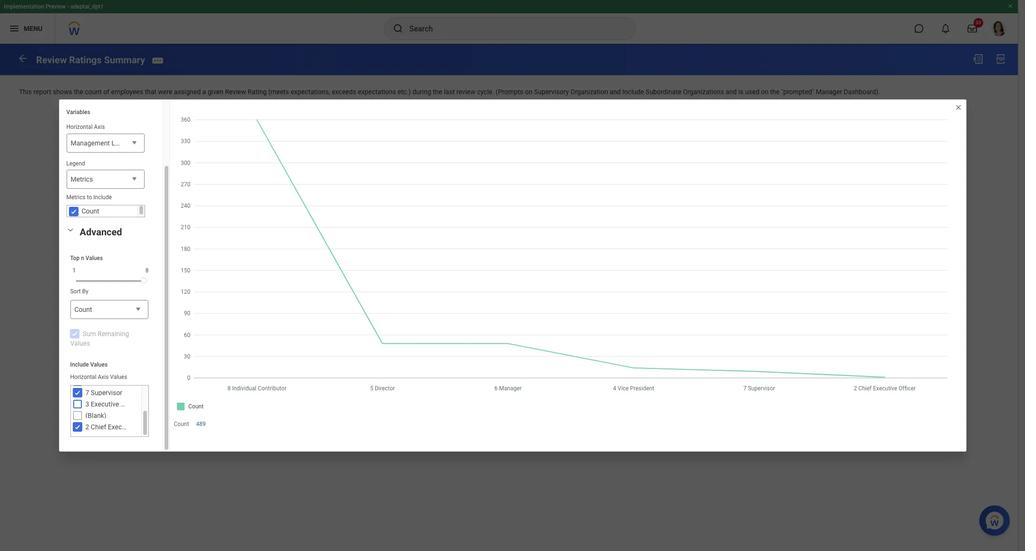 Task type: locate. For each thing, give the bounding box(es) containing it.
given
[[208, 88, 223, 95]]

shows
[[53, 88, 72, 95]]

metrics inside popup button
[[71, 175, 93, 183]]

values inside top n values group
[[86, 255, 103, 261]]

"prompted"
[[781, 88, 814, 95]]

0 vertical spatial check small image
[[68, 206, 79, 217]]

axis
[[94, 124, 105, 131], [98, 374, 109, 381]]

metrics left to
[[66, 194, 85, 201]]

organizations
[[683, 88, 724, 95]]

horizontal inside horizontal axis group
[[66, 124, 93, 131]]

horizontal down 'include values'
[[70, 374, 96, 381]]

on
[[525, 88, 533, 95], [761, 88, 769, 95]]

executive down 3 executive vice president
[[108, 423, 136, 431]]

values inside sum remaining values
[[70, 339, 90, 347]]

and left 'is' in the top of the page
[[726, 88, 737, 95]]

0 vertical spatial horizontal
[[66, 124, 93, 131]]

count left 489
[[174, 421, 189, 428]]

metrics
[[71, 175, 93, 183], [66, 194, 85, 201]]

the left last
[[433, 88, 442, 95]]

1 horizontal spatial and
[[726, 88, 737, 95]]

check small image inside metrics to include group
[[68, 206, 79, 217]]

advanced dialog
[[59, 28, 966, 452]]

advanced
[[80, 226, 122, 238]]

1 vertical spatial axis
[[98, 374, 109, 381]]

2
[[85, 423, 89, 431]]

1 vertical spatial check small image
[[72, 387, 83, 399]]

the
[[74, 88, 83, 95], [433, 88, 442, 95], [770, 88, 780, 95]]

1 horizontal spatial the
[[433, 88, 442, 95]]

check small image
[[69, 328, 80, 339], [72, 387, 83, 399]]

metrics inside group
[[66, 194, 85, 201]]

include right to
[[93, 194, 112, 201]]

assigned
[[174, 88, 201, 95]]

(prompts
[[496, 88, 523, 95]]

1 horizontal spatial on
[[761, 88, 769, 95]]

were
[[158, 88, 172, 95]]

top n values
[[70, 255, 103, 261]]

by
[[82, 288, 88, 295]]

horizontal axis group
[[66, 123, 144, 153]]

check small image left 2
[[72, 422, 83, 433]]

0 horizontal spatial the
[[74, 88, 83, 95]]

top n values group
[[70, 254, 151, 286]]

dashboard).
[[844, 88, 880, 95]]

review ratings summary link
[[36, 54, 145, 66]]

1 vertical spatial review
[[225, 88, 246, 95]]

include values group
[[63, 354, 163, 444]]

1 vertical spatial count
[[74, 306, 92, 313]]

check small image down 'include values'
[[72, 376, 83, 387]]

horizontal inside horizontal axis values group
[[70, 374, 96, 381]]

implementation preview -   adeptai_dpt1
[[4, 3, 104, 10]]

sum remaining values
[[70, 330, 129, 347]]

axis inside horizontal axis values group
[[98, 374, 109, 381]]

0 horizontal spatial on
[[525, 88, 533, 95]]

include
[[622, 88, 644, 95], [93, 194, 112, 201], [70, 362, 89, 368]]

1 horizontal spatial include
[[93, 194, 112, 201]]

axis up management level
[[94, 124, 105, 131]]

values for sum
[[70, 339, 90, 347]]

axis up 7 supervisor
[[98, 374, 109, 381]]

close chart settings image
[[955, 104, 962, 112]]

close environment banner image
[[1008, 3, 1013, 9]]

horizontal for horizontal axis values
[[70, 374, 96, 381]]

exceeds
[[332, 88, 356, 95]]

check small image left the 7
[[72, 387, 83, 399]]

include left subordinate
[[622, 88, 644, 95]]

2 vertical spatial check small image
[[72, 422, 83, 433]]

and
[[610, 88, 621, 95], [726, 88, 737, 95]]

count inside metrics to include group
[[82, 207, 99, 215]]

used
[[745, 88, 760, 95]]

is
[[738, 88, 743, 95]]

2 chief executive officer
[[85, 423, 158, 431]]

1 vertical spatial horizontal
[[70, 374, 96, 381]]

legend
[[66, 160, 85, 167]]

489 button
[[196, 421, 207, 428]]

review right previous page image
[[36, 54, 67, 66]]

check small image
[[68, 206, 79, 217], [72, 376, 83, 387], [72, 422, 83, 433]]

2 the from the left
[[433, 88, 442, 95]]

0 vertical spatial executive
[[91, 400, 119, 408]]

8
[[145, 267, 149, 274]]

advanced button
[[80, 226, 122, 238]]

values for top
[[86, 255, 103, 261]]

the left count
[[74, 88, 83, 95]]

0 horizontal spatial review
[[36, 54, 67, 66]]

1 horizontal spatial review
[[225, 88, 246, 95]]

metrics down legend on the top of the page
[[71, 175, 93, 183]]

check small image left sum
[[69, 328, 80, 339]]

this report shows the count of employees that were assigned a given review rating (meets expectations, exceeds expectations etc.) during the last review cycle. (prompts on supervisory organization and include subordinate organizations and is used on the "prompted" manager dashboard).
[[19, 88, 880, 95]]

axis inside horizontal axis group
[[94, 124, 105, 131]]

1 the from the left
[[74, 88, 83, 95]]

axis for include values
[[98, 374, 109, 381]]

2 horizontal spatial the
[[770, 88, 780, 95]]

this
[[19, 88, 32, 95]]

metrics for metrics
[[71, 175, 93, 183]]

chief
[[91, 423, 106, 431]]

values right n
[[86, 255, 103, 261]]

7 supervisor
[[85, 389, 122, 397]]

0 vertical spatial review
[[36, 54, 67, 66]]

values inside horizontal axis values group
[[110, 374, 127, 381]]

489
[[196, 421, 206, 428]]

review right the given
[[225, 88, 246, 95]]

on right (prompts
[[525, 88, 533, 95]]

values up 'supervisor'
[[110, 374, 127, 381]]

executive
[[91, 400, 119, 408], [108, 423, 136, 431]]

values up horizontal axis values
[[90, 362, 108, 368]]

variables group
[[59, 101, 152, 224]]

0 vertical spatial include
[[622, 88, 644, 95]]

0 vertical spatial count
[[82, 207, 99, 215]]

3 executive vice president
[[85, 400, 163, 408]]

count down to
[[82, 207, 99, 215]]

expectations
[[358, 88, 396, 95]]

count down the 'by'
[[74, 306, 92, 313]]

to
[[87, 194, 92, 201]]

metrics for metrics to include
[[66, 194, 85, 201]]

subordinate
[[646, 88, 681, 95]]

0 horizontal spatial and
[[610, 88, 621, 95]]

level
[[112, 139, 127, 147]]

search image
[[392, 23, 404, 34]]

0 vertical spatial axis
[[94, 124, 105, 131]]

1 and from the left
[[610, 88, 621, 95]]

values down sum
[[70, 339, 90, 347]]

the right the used on the top right of page
[[770, 88, 780, 95]]

and right 'organization'
[[610, 88, 621, 95]]

1 vertical spatial metrics
[[66, 194, 85, 201]]

officer
[[138, 423, 158, 431]]

sort
[[70, 288, 81, 295]]

implementation
[[4, 3, 44, 10]]

-
[[67, 3, 69, 10]]

0 vertical spatial metrics
[[71, 175, 93, 183]]

count
[[82, 207, 99, 215], [74, 306, 92, 313], [174, 421, 189, 428]]

horizontal down the variables
[[66, 124, 93, 131]]

implementation preview -   adeptai_dpt1 banner
[[0, 0, 1018, 44]]

include up horizontal axis values
[[70, 362, 89, 368]]

executive down 7 supervisor
[[91, 400, 119, 408]]

1 vertical spatial include
[[93, 194, 112, 201]]

horizontal
[[66, 124, 93, 131], [70, 374, 96, 381]]

2 vertical spatial include
[[70, 362, 89, 368]]

on right the used on the top right of page
[[761, 88, 769, 95]]

check small image up chevron down image
[[68, 206, 79, 217]]

that
[[145, 88, 156, 95]]

0 horizontal spatial include
[[70, 362, 89, 368]]

2 horizontal spatial include
[[622, 88, 644, 95]]

include inside 2 chief executive officer group
[[70, 362, 89, 368]]

remaining
[[98, 330, 129, 338]]

preview
[[46, 3, 66, 10]]

management
[[71, 139, 110, 147]]

review ratings summary
[[36, 54, 145, 66]]

organization
[[571, 88, 608, 95]]

review
[[36, 54, 67, 66], [225, 88, 246, 95]]

sort by group
[[70, 288, 148, 320]]

3 the from the left
[[770, 88, 780, 95]]

values
[[86, 255, 103, 261], [70, 339, 90, 347], [90, 362, 108, 368], [110, 374, 127, 381]]

check small image for 2 chief executive officer
[[72, 422, 83, 433]]



Task type: describe. For each thing, give the bounding box(es) containing it.
inbox large image
[[968, 24, 977, 33]]

a
[[202, 88, 206, 95]]

count inside count popup button
[[74, 306, 92, 313]]

sum
[[83, 330, 96, 338]]

0 vertical spatial check small image
[[69, 328, 80, 339]]

count
[[85, 88, 102, 95]]

review
[[456, 88, 475, 95]]

top
[[70, 255, 80, 261]]

horizontal axis
[[66, 124, 105, 131]]

1
[[73, 267, 76, 274]]

1 on from the left
[[525, 88, 533, 95]]

check small image for count
[[68, 206, 79, 217]]

report
[[33, 88, 51, 95]]

chevron down image
[[64, 227, 76, 233]]

values for horizontal
[[110, 374, 127, 381]]

horizontal for horizontal axis
[[66, 124, 93, 131]]

horizontal axis values
[[70, 374, 127, 381]]

variables
[[66, 109, 90, 116]]

manager
[[816, 88, 842, 95]]

2 vertical spatial count
[[174, 421, 189, 428]]

2 chief executive officer group
[[63, 224, 163, 444]]

metrics button
[[66, 170, 144, 189]]

president
[[135, 400, 163, 408]]

legend group
[[66, 160, 144, 189]]

supervisory
[[534, 88, 569, 95]]

axis for variables
[[94, 124, 105, 131]]

notifications large image
[[941, 24, 950, 33]]

ratings
[[69, 54, 102, 66]]

include inside review ratings summary main content
[[622, 88, 644, 95]]

3
[[85, 400, 89, 408]]

1 vertical spatial check small image
[[72, 376, 83, 387]]

include inside variables group
[[93, 194, 112, 201]]

cycle.
[[477, 88, 494, 95]]

sort by
[[70, 288, 88, 295]]

view printable version (pdf) image
[[995, 53, 1007, 65]]

profile logan mcneil element
[[986, 18, 1012, 39]]

7
[[85, 389, 89, 397]]

rating
[[248, 88, 267, 95]]

check small image inside horizontal axis values group
[[72, 387, 83, 399]]

metrics to include group
[[66, 193, 145, 217]]

expectations,
[[291, 88, 330, 95]]

1 vertical spatial executive
[[108, 423, 136, 431]]

summary
[[104, 54, 145, 66]]

count button
[[70, 300, 148, 320]]

n
[[81, 255, 84, 261]]

management level
[[71, 139, 127, 147]]

previous page image
[[17, 53, 29, 64]]

during
[[413, 88, 431, 95]]

horizontal axis values group
[[70, 374, 163, 437]]

review ratings summary main content
[[0, 44, 1018, 123]]

of
[[103, 88, 109, 95]]

supervisor
[[91, 389, 122, 397]]

metrics to include
[[66, 194, 112, 201]]

last
[[444, 88, 455, 95]]

etc.)
[[398, 88, 411, 95]]

adeptai_dpt1
[[70, 3, 104, 10]]

employees
[[111, 88, 143, 95]]

vice
[[121, 400, 134, 408]]

management level button
[[66, 133, 144, 153]]

2 on from the left
[[761, 88, 769, 95]]

(meets
[[268, 88, 289, 95]]

2 and from the left
[[726, 88, 737, 95]]

export to excel image
[[972, 53, 984, 65]]

(blank)
[[85, 412, 106, 419]]

include values
[[70, 362, 108, 368]]



Task type: vqa. For each thing, say whether or not it's contained in the screenshot.
second the from right
yes



